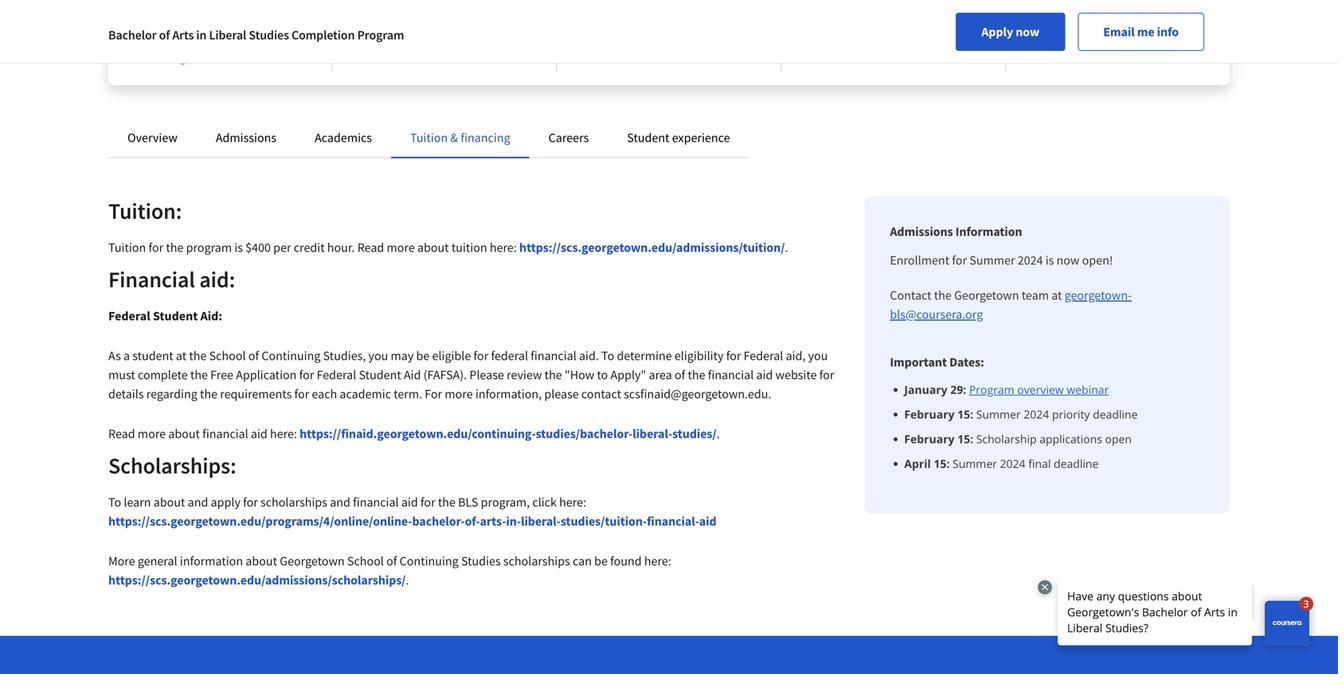 Task type: locate. For each thing, give the bounding box(es) containing it.
1 horizontal spatial student
[[359, 367, 401, 383]]

now right apply
[[1016, 24, 1040, 40]]

apply
[[211, 495, 240, 511]]

0 vertical spatial admissions
[[216, 130, 276, 146]]

to inside to learn about and apply for scholarships and financial aid for the bls program, click here: https://scs.georgetown.edu/programs/4/online/online-bachelor-of-arts-in-liberal-studies/tuition-financial-aid
[[108, 495, 121, 511]]

federal left aid,
[[744, 348, 783, 364]]

georgetown down the your
[[134, 35, 191, 49]]

0 vertical spatial summer
[[969, 252, 1015, 268]]

0 vertical spatial 15:
[[957, 407, 973, 422]]

university
[[193, 35, 240, 49]]

must
[[108, 367, 135, 383]]

0 horizontal spatial tuition
[[451, 240, 487, 256]]

2 horizontal spatial .
[[785, 240, 788, 256]]

0 horizontal spatial from
[[230, 19, 253, 33]]

from up university
[[230, 19, 253, 33]]

bachelor of arts in liberal studies completion program
[[108, 27, 404, 43]]

0 horizontal spatial now
[[1016, 24, 1040, 40]]

continuing up application
[[261, 348, 321, 364]]

0 horizontal spatial georgetown
[[134, 35, 191, 49]]

summer for enrollment
[[969, 252, 1015, 268]]

be for may
[[416, 348, 430, 364]]

student up academic at bottom left
[[359, 367, 401, 383]]

the
[[166, 240, 184, 256], [934, 288, 952, 303], [189, 348, 207, 364], [190, 367, 208, 383], [544, 367, 562, 383], [688, 367, 705, 383], [200, 386, 217, 402], [438, 495, 455, 511]]

1 vertical spatial more
[[445, 386, 473, 402]]

continuing inside as a student at the school of continuing studies, you may be eligible for federal financial aid. to determine eligibility for federal aid, you must complete the free application for federal student aid (fafsa). please review the "how to apply" area of the financial aid website for details regarding the requirements for each academic term. for more information, please contact scsfinaid@georgetown.edu.
[[261, 348, 321, 364]]

completion
[[291, 27, 355, 43]]

2024 down 'february 15: scholarship applications open'
[[1000, 456, 1025, 471]]

scholarships left can
[[503, 554, 570, 569]]

student left the experience
[[627, 130, 669, 146]]

admissions for admissions information
[[890, 224, 953, 240]]

aid
[[756, 367, 773, 383], [251, 426, 267, 442], [401, 495, 418, 511], [699, 514, 716, 530]]

studies/bachelor-
[[536, 426, 633, 442]]

from up "payments."
[[1068, 19, 1090, 33]]

https://scs.georgetown.edu/admissions/tuition/
[[519, 240, 785, 256]]

from inside earn your credential from georgetown university school of continuing studies.
[[230, 19, 253, 33]]

georgetown down enrollment for summer 2024 is now open!
[[954, 288, 1019, 303]]

0 vertical spatial georgetown
[[134, 35, 191, 49]]

0 vertical spatial tuition
[[410, 130, 448, 146]]

when
[[836, 19, 862, 33]]

0 vertical spatial to
[[601, 348, 614, 364]]

0 horizontal spatial be
[[416, 348, 430, 364]]

be inside as a student at the school of continuing studies, you may be eligible for federal financial aid. to determine eligibility for federal aid, you must complete the free application for federal student aid (fafsa). please review the "how to apply" area of the financial aid website for details regarding the requirements for each academic term. for more information, please contact scsfinaid@georgetown.edu.
[[416, 348, 430, 364]]

2 february from the top
[[904, 432, 955, 447]]

bachelor
[[108, 27, 157, 43]]

tuition up financial at the left top of page
[[108, 240, 146, 256]]

0 vertical spatial student
[[627, 130, 669, 146]]

review
[[507, 367, 542, 383]]

1 horizontal spatial tuition
[[410, 130, 448, 146]]

0 horizontal spatial studies
[[249, 27, 289, 43]]

is for $400
[[234, 240, 243, 256]]

program overview webinar link
[[969, 382, 1109, 397]]

0 vertical spatial read
[[357, 240, 384, 256]]

february
[[904, 407, 955, 422], [904, 432, 955, 447]]

financial down the requirements
[[202, 426, 248, 442]]

0 horizontal spatial .
[[406, 573, 409, 589]]

1 vertical spatial february
[[904, 432, 955, 447]]

2 vertical spatial 15:
[[934, 456, 950, 471]]

scholarships up https://scs.georgetown.edu/programs/4/online/online-
[[260, 495, 327, 511]]

1 vertical spatial at
[[176, 348, 186, 364]]

0 horizontal spatial scholarships
[[260, 495, 327, 511]]

15:
[[957, 407, 973, 422], [957, 432, 973, 447], [934, 456, 950, 471]]

read right hour.
[[357, 240, 384, 256]]

of-
[[465, 514, 480, 530]]

federal
[[491, 348, 528, 364]]

may
[[391, 348, 414, 364]]

summer down scholarship
[[953, 456, 997, 471]]

1 horizontal spatial tuition
[[1143, 19, 1174, 33]]

tuition inside benefit from affordable tuition and flexible payments.
[[1143, 19, 1174, 33]]

studies right liberal
[[249, 27, 289, 43]]

free
[[210, 367, 233, 383]]

0 horizontal spatial liberal-
[[521, 514, 561, 530]]

february up april
[[904, 432, 955, 447]]

and right me
[[1176, 19, 1194, 33]]

1 horizontal spatial in
[[395, 19, 403, 33]]

arts-
[[480, 514, 506, 530]]

the up scsfinaid@georgetown.edu.
[[688, 367, 705, 383]]

school for georgetown
[[347, 554, 384, 569]]

2024 for is
[[1018, 252, 1043, 268]]

the down aid:
[[189, 348, 207, 364]]

0 horizontal spatial student
[[153, 308, 198, 324]]

1 vertical spatial continuing
[[261, 348, 321, 364]]

credential
[[181, 19, 228, 33]]

of left completion
[[276, 35, 286, 49]]

tuition left & at the top of page
[[410, 130, 448, 146]]

georgetown up 'https://scs.georgetown.edu/admissions/scholarships/' link
[[280, 554, 345, 569]]

to right aid.
[[601, 348, 614, 364]]

in right "arts" on the left top of page
[[196, 27, 207, 43]]

georgetown inside earn your credential from georgetown university school of continuing studies.
[[134, 35, 191, 49]]

with
[[492, 19, 512, 33]]

is for now
[[1045, 252, 1054, 268]]

deadline down the applications
[[1054, 456, 1099, 471]]

1 horizontal spatial continuing
[[261, 348, 321, 364]]

student
[[132, 348, 173, 364]]

4 list item from the top
[[904, 456, 1204, 472]]

continuing down bachelor-
[[400, 554, 459, 569]]

now left open!
[[1056, 252, 1079, 268]]

2 vertical spatial federal
[[317, 367, 356, 383]]

1 vertical spatial 2024
[[1024, 407, 1049, 422]]

continuing down "arts" on the left top of page
[[134, 51, 185, 65]]

scholarships inside more general information about georgetown school of continuing studies scholarships can be found here: https://scs.georgetown.edu/admissions/scholarships/ .
[[503, 554, 570, 569]]

and down group
[[409, 35, 427, 49]]

1 horizontal spatial is
[[1045, 252, 1054, 268]]

1 horizontal spatial at
[[1051, 288, 1062, 303]]

1 horizontal spatial more
[[387, 240, 415, 256]]

works
[[924, 19, 952, 33]]

for up each
[[299, 367, 314, 383]]

3 list item from the top
[[904, 431, 1204, 448]]

summer up scholarship
[[976, 407, 1021, 422]]

1 horizontal spatial .
[[717, 426, 720, 442]]

georgetown for earn your credential from georgetown university school of continuing studies.
[[134, 35, 191, 49]]

final
[[1028, 456, 1051, 471]]

read
[[357, 240, 384, 256], [108, 426, 135, 442]]

at
[[1051, 288, 1062, 303], [176, 348, 186, 364]]

1 vertical spatial now
[[1056, 252, 1079, 268]]

1 vertical spatial admissions
[[890, 224, 953, 240]]

is
[[234, 240, 243, 256], [1045, 252, 1054, 268]]

now inside button
[[1016, 24, 1040, 40]]

school inside earn your credential from georgetown university school of continuing studies.
[[242, 35, 274, 49]]

for right website
[[819, 367, 834, 383]]

financial up https://scs.georgetown.edu/programs/4/online/online-bachelor-of-arts-in-liberal-studies/tuition-financial-aid link
[[353, 495, 399, 511]]

for down "learn"
[[808, 35, 821, 49]]

contact
[[581, 386, 621, 402]]

read more about financial aid here: https://finaid.georgetown.edu/continuing-studies/bachelor-liberal-studies/ .
[[108, 426, 720, 442]]

scholarships
[[260, 495, 327, 511], [503, 554, 570, 569]]

bachelor-
[[412, 514, 465, 530]]

program right 29:
[[969, 382, 1014, 397]]

1 vertical spatial 15:
[[957, 432, 973, 447]]

for right eligibility
[[726, 348, 741, 364]]

determine
[[617, 348, 672, 364]]

1 horizontal spatial federal
[[317, 367, 356, 383]]

list item down overview
[[904, 406, 1204, 423]]

aid:
[[199, 266, 235, 293]]

1 vertical spatial tuition
[[108, 240, 146, 256]]

1 horizontal spatial you
[[808, 348, 828, 364]]

1 horizontal spatial admissions
[[890, 224, 953, 240]]

arts
[[172, 27, 194, 43]]

apply
[[981, 24, 1013, 40]]

regarding
[[146, 386, 197, 402]]

list item containing april 15:
[[904, 456, 1204, 472]]

hour.
[[327, 240, 355, 256]]

15: for summer 2024 final deadline
[[934, 456, 950, 471]]

tuition & financing
[[410, 130, 510, 146]]

you left may
[[368, 348, 388, 364]]

deadline up the open
[[1093, 407, 1138, 422]]

2 horizontal spatial more
[[445, 386, 473, 402]]

and inside engage in group discussions with professors and peers.
[[409, 35, 427, 49]]

to learn about and apply for scholarships and financial aid for the bls program, click here: https://scs.georgetown.edu/programs/4/online/online-bachelor-of-arts-in-liberal-studies/tuition-financial-aid
[[108, 495, 716, 530]]

more
[[387, 240, 415, 256], [445, 386, 473, 402], [138, 426, 166, 442]]

2024
[[1018, 252, 1043, 268], [1024, 407, 1049, 422], [1000, 456, 1025, 471]]

1 vertical spatial be
[[594, 554, 608, 569]]

list containing january 29:
[[896, 381, 1204, 472]]

student left aid:
[[153, 308, 198, 324]]

0 horizontal spatial continuing
[[134, 51, 185, 65]]

be right can
[[594, 554, 608, 569]]

february for february 15: summer 2024 priority deadline
[[904, 407, 955, 422]]

deadline for summer 2024 final deadline
[[1054, 456, 1099, 471]]

0 vertical spatial scholarships
[[260, 495, 327, 511]]

1 vertical spatial liberal-
[[521, 514, 561, 530]]

school right university
[[242, 35, 274, 49]]

priority
[[1052, 407, 1090, 422]]

list
[[896, 381, 1204, 472]]

summer down 'information'
[[969, 252, 1015, 268]]

0 vertical spatial liberal-
[[633, 426, 672, 442]]

2 from from the left
[[1068, 19, 1090, 33]]

1 from from the left
[[230, 19, 253, 33]]

0 vertical spatial continuing
[[134, 51, 185, 65]]

1 vertical spatial read
[[108, 426, 135, 442]]

email me info button
[[1078, 13, 1204, 51]]

program left group
[[357, 27, 404, 43]]

2 vertical spatial continuing
[[400, 554, 459, 569]]

school down https://scs.georgetown.edu/programs/4/online/online-bachelor-of-arts-in-liberal-studies/tuition-financial-aid link
[[347, 554, 384, 569]]

0 vertical spatial at
[[1051, 288, 1062, 303]]

georgetown- bls@coursera.org link
[[890, 288, 1132, 323]]

here: inside to learn about and apply for scholarships and financial aid for the bls program, click here: https://scs.georgetown.edu/programs/4/online/online-bachelor-of-arts-in-liberal-studies/tuition-financial-aid
[[559, 495, 586, 511]]

at right team
[[1051, 288, 1062, 303]]

to
[[601, 348, 614, 364], [108, 495, 121, 511]]

important dates:
[[890, 354, 984, 370]]

1 horizontal spatial scholarships
[[503, 554, 570, 569]]

click
[[532, 495, 557, 511]]

enrollment for summer 2024 is now open!
[[890, 252, 1113, 268]]

2 vertical spatial more
[[138, 426, 166, 442]]

0 horizontal spatial program
[[357, 27, 404, 43]]

liberal- down click
[[521, 514, 561, 530]]

at up 'complete'
[[176, 348, 186, 364]]

15: for scholarship applications open
[[957, 432, 973, 447]]

tuition:
[[108, 197, 182, 225]]

. for tuition for the program is $400 per credit hour. read more about tuition here: https://scs.georgetown.edu/admissions/tuition/ .
[[785, 240, 788, 256]]

and left 'apply'
[[188, 495, 208, 511]]

february for february 15: scholarship applications open
[[904, 432, 955, 447]]

federal
[[108, 308, 150, 324], [744, 348, 783, 364], [317, 367, 356, 383]]

read down the details
[[108, 426, 135, 442]]

1 horizontal spatial program
[[969, 382, 1014, 397]]

15: left scholarship
[[957, 432, 973, 447]]

1 horizontal spatial to
[[601, 348, 614, 364]]

list item up final
[[904, 431, 1204, 448]]

0 horizontal spatial to
[[108, 495, 121, 511]]

studies
[[249, 27, 289, 43], [461, 554, 501, 569]]

is left $400
[[234, 240, 243, 256]]

the up bachelor-
[[438, 495, 455, 511]]

. for more general information about georgetown school of continuing studies scholarships can be found here: https://scs.georgetown.edu/admissions/scholarships/ .
[[406, 573, 409, 589]]

of down https://scs.georgetown.edu/programs/4/online/online-bachelor-of-arts-in-liberal-studies/tuition-financial-aid link
[[386, 554, 397, 569]]

for inside learn when and where it works best for you.
[[808, 35, 821, 49]]

you right aid,
[[808, 348, 828, 364]]

2 vertical spatial summer
[[953, 456, 997, 471]]

liberal-
[[633, 426, 672, 442], [521, 514, 561, 530]]

0 horizontal spatial admissions
[[216, 130, 276, 146]]

deadline
[[1093, 407, 1138, 422], [1054, 456, 1099, 471]]

0 horizontal spatial federal
[[108, 308, 150, 324]]

for down admissions information
[[952, 252, 967, 268]]

school inside more general information about georgetown school of continuing studies scholarships can be found here: https://scs.georgetown.edu/admissions/scholarships/ .
[[347, 554, 384, 569]]

more up scholarships:
[[138, 426, 166, 442]]

2024 for final
[[1000, 456, 1025, 471]]

1 horizontal spatial georgetown
[[280, 554, 345, 569]]

admissions link
[[216, 130, 276, 146]]

15: right april
[[934, 456, 950, 471]]

1 vertical spatial to
[[108, 495, 121, 511]]

school up free
[[209, 348, 246, 364]]

learn
[[124, 495, 151, 511]]

website
[[775, 367, 817, 383]]

0 horizontal spatial you
[[368, 348, 388, 364]]

2 horizontal spatial continuing
[[400, 554, 459, 569]]

benefit from affordable tuition and flexible payments.
[[1032, 19, 1194, 49]]

more down '(fafsa).'
[[445, 386, 473, 402]]

you.
[[823, 35, 843, 49]]

georgetown
[[134, 35, 191, 49], [954, 288, 1019, 303], [280, 554, 345, 569]]

studies down of-
[[461, 554, 501, 569]]

to left learn on the bottom
[[108, 495, 121, 511]]

liberal- inside to learn about and apply for scholarships and financial aid for the bls program, click here: https://scs.georgetown.edu/programs/4/online/online-bachelor-of-arts-in-liberal-studies/tuition-financial-aid
[[521, 514, 561, 530]]

be right may
[[416, 348, 430, 364]]

be inside more general information about georgetown school of continuing studies scholarships can be found here: https://scs.georgetown.edu/admissions/scholarships/ .
[[594, 554, 608, 569]]

2 vertical spatial student
[[359, 367, 401, 383]]

0 horizontal spatial is
[[234, 240, 243, 256]]

1 vertical spatial georgetown
[[954, 288, 1019, 303]]

more right hour.
[[387, 240, 415, 256]]

and right when
[[864, 19, 882, 33]]

the up financial aid:
[[166, 240, 184, 256]]

financial down eligibility
[[708, 367, 754, 383]]

georgetown inside more general information about georgetown school of continuing studies scholarships can be found here: https://scs.georgetown.edu/admissions/scholarships/ .
[[280, 554, 345, 569]]

january 29: program overview webinar
[[904, 382, 1109, 397]]

of right area
[[675, 367, 685, 383]]

list item
[[904, 381, 1204, 398], [904, 406, 1204, 423], [904, 431, 1204, 448], [904, 456, 1204, 472]]

please
[[544, 386, 579, 402]]

0 vertical spatial now
[[1016, 24, 1040, 40]]

georgetown- bls@coursera.org
[[890, 288, 1132, 323]]

area
[[649, 367, 672, 383]]

2 horizontal spatial georgetown
[[954, 288, 1019, 303]]

1 list item from the top
[[904, 381, 1204, 398]]

scholarships inside to learn about and apply for scholarships and financial aid for the bls program, click here: https://scs.georgetown.edu/programs/4/online/online-bachelor-of-arts-in-liberal-studies/tuition-financial-aid
[[260, 495, 327, 511]]

1 vertical spatial federal
[[744, 348, 783, 364]]

list item up priority at the bottom of page
[[904, 381, 1204, 398]]

https://scs.georgetown.edu/programs/4/online/online-
[[108, 514, 412, 530]]

0 vertical spatial be
[[416, 348, 430, 364]]

0 horizontal spatial at
[[176, 348, 186, 364]]

. inside more general information about georgetown school of continuing studies scholarships can be found here: https://scs.georgetown.edu/admissions/scholarships/ .
[[406, 573, 409, 589]]

summer
[[969, 252, 1015, 268], [976, 407, 1021, 422], [953, 456, 997, 471]]

1 vertical spatial studies
[[461, 554, 501, 569]]

1 vertical spatial student
[[153, 308, 198, 324]]

continuing inside more general information about georgetown school of continuing studies scholarships can be found here: https://scs.georgetown.edu/admissions/scholarships/ .
[[400, 554, 459, 569]]

financial up "how
[[531, 348, 576, 364]]

liberal- down area
[[633, 426, 672, 442]]

2024 down program overview webinar link
[[1024, 407, 1049, 422]]

0 horizontal spatial tuition
[[108, 240, 146, 256]]

15: down 29:
[[957, 407, 973, 422]]

federal up a on the bottom of page
[[108, 308, 150, 324]]

you
[[368, 348, 388, 364], [808, 348, 828, 364]]

1 horizontal spatial studies
[[461, 554, 501, 569]]

2 horizontal spatial student
[[627, 130, 669, 146]]

contact the georgetown team at
[[890, 288, 1065, 303]]

list item down the applications
[[904, 456, 1204, 472]]

general
[[138, 554, 177, 569]]

1 february from the top
[[904, 407, 955, 422]]

is up team
[[1045, 252, 1054, 268]]

1 vertical spatial summer
[[976, 407, 1021, 422]]

school inside as a student at the school of continuing studies, you may be eligible for federal financial aid. to determine eligibility for federal aid, you must complete the free application for federal student aid (fafsa). please review the "how to apply" area of the financial aid website for details regarding the requirements for each academic term. for more information, please contact scsfinaid@georgetown.edu.
[[209, 348, 246, 364]]

at inside as a student at the school of continuing studies, you may be eligible for federal financial aid. to determine eligibility for federal aid, you must complete the free application for federal student aid (fafsa). please review the "how to apply" area of the financial aid website for details regarding the requirements for each academic term. for more information, please contact scsfinaid@georgetown.edu.
[[176, 348, 186, 364]]

2024 up team
[[1018, 252, 1043, 268]]

academics
[[315, 130, 372, 146]]

about inside more general information about georgetown school of continuing studies scholarships can be found here: https://scs.georgetown.edu/admissions/scholarships/ .
[[246, 554, 277, 569]]

0 vertical spatial school
[[242, 35, 274, 49]]

february down january
[[904, 407, 955, 422]]

federal down studies,
[[317, 367, 356, 383]]

0 vertical spatial .
[[785, 240, 788, 256]]

as
[[108, 348, 121, 364]]

2 vertical spatial school
[[347, 554, 384, 569]]

1 vertical spatial scholarships
[[503, 554, 570, 569]]

the down free
[[200, 386, 217, 402]]

in left group
[[395, 19, 403, 33]]

admissions
[[216, 130, 276, 146], [890, 224, 953, 240]]

2 vertical spatial georgetown
[[280, 554, 345, 569]]

0 vertical spatial deadline
[[1093, 407, 1138, 422]]

0 vertical spatial 2024
[[1018, 252, 1043, 268]]

2 vertical spatial 2024
[[1000, 456, 1025, 471]]

in
[[395, 19, 403, 33], [196, 27, 207, 43]]

2 vertical spatial .
[[406, 573, 409, 589]]

found
[[610, 554, 642, 569]]



Task type: vqa. For each thing, say whether or not it's contained in the screenshot.
Federal to the middle
yes



Task type: describe. For each thing, give the bounding box(es) containing it.
continuing for at
[[261, 348, 321, 364]]

0 vertical spatial federal
[[108, 308, 150, 324]]

engage in group discussions with professors and peers.
[[358, 19, 512, 49]]

from inside benefit from affordable tuition and flexible payments.
[[1068, 19, 1090, 33]]

1 vertical spatial program
[[969, 382, 1014, 397]]

overview
[[127, 130, 177, 146]]

professors
[[358, 35, 407, 49]]

and inside benefit from affordable tuition and flexible payments.
[[1176, 19, 1194, 33]]

about inside to learn about and apply for scholarships and financial aid for the bls program, click here: https://scs.georgetown.edu/programs/4/online/online-bachelor-of-arts-in-liberal-studies/tuition-financial-aid
[[154, 495, 185, 511]]

studies.
[[188, 51, 225, 65]]

financing
[[461, 130, 510, 146]]

student inside as a student at the school of continuing studies, you may be eligible for federal financial aid. to determine eligibility for federal aid, you must complete the free application for federal student aid (fafsa). please review the "how to apply" area of the financial aid website for details regarding the requirements for each academic term. for more information, please contact scsfinaid@georgetown.edu.
[[359, 367, 401, 383]]

group
[[406, 19, 433, 33]]

application
[[236, 367, 297, 383]]

0 vertical spatial more
[[387, 240, 415, 256]]

engage
[[358, 19, 392, 33]]

studies/
[[672, 426, 717, 442]]

https://scs.georgetown.edu/programs/4/online/online-bachelor-of-arts-in-liberal-studies/tuition-financial-aid link
[[108, 514, 716, 530]]

tuition for tuition for the program is $400 per credit hour. read more about tuition here: https://scs.georgetown.edu/admissions/tuition/ .
[[108, 240, 146, 256]]

eligible
[[432, 348, 471, 364]]

program,
[[481, 495, 530, 511]]

summer for april
[[953, 456, 997, 471]]

a
[[123, 348, 130, 364]]

https://finaid.georgetown.edu/continuing-studies/bachelor-liberal-studies/ link
[[300, 426, 717, 442]]

affordable
[[1092, 19, 1141, 33]]

1 horizontal spatial now
[[1056, 252, 1079, 268]]

https://scs.georgetown.edu/admissions/scholarships/
[[108, 573, 406, 589]]

of left "arts" on the left top of page
[[159, 27, 170, 43]]

student experience link
[[627, 130, 730, 146]]

information,
[[475, 386, 542, 402]]

february 15: summer 2024 priority deadline
[[904, 407, 1138, 422]]

studies inside more general information about georgetown school of continuing studies scholarships can be found here: https://scs.georgetown.edu/admissions/scholarships/ .
[[461, 554, 501, 569]]

financial-
[[647, 514, 699, 530]]

discussions
[[436, 19, 489, 33]]

webinar
[[1067, 382, 1109, 397]]

scsfinaid@georgetown.edu.
[[624, 386, 771, 402]]

continuing inside earn your credential from georgetown university school of continuing studies.
[[134, 51, 185, 65]]

be for can
[[594, 554, 608, 569]]

financial inside to learn about and apply for scholarships and financial aid for the bls program, click here: https://scs.georgetown.edu/programs/4/online/online-bachelor-of-arts-in-liberal-studies/tuition-financial-aid
[[353, 495, 399, 511]]

your
[[157, 19, 179, 33]]

2 you from the left
[[808, 348, 828, 364]]

for up bachelor-
[[420, 495, 435, 511]]

tuition for tuition & financing
[[410, 130, 448, 146]]

more inside as a student at the school of continuing studies, you may be eligible for federal financial aid. to determine eligibility for federal aid, you must complete the free application for federal student aid (fafsa). please review the "how to apply" area of the financial aid website for details regarding the requirements for each academic term. for more information, please contact scsfinaid@georgetown.edu.
[[445, 386, 473, 402]]

best
[[954, 19, 974, 33]]

here: inside more general information about georgetown school of continuing studies scholarships can be found here: https://scs.georgetown.edu/admissions/scholarships/ .
[[644, 554, 671, 569]]

the inside to learn about and apply for scholarships and financial aid for the bls program, click here: https://scs.georgetown.edu/programs/4/online/online-bachelor-of-arts-in-liberal-studies/tuition-financial-aid
[[438, 495, 455, 511]]

2 list item from the top
[[904, 406, 1204, 423]]

list item containing january 29:
[[904, 381, 1204, 398]]

careers link
[[548, 130, 589, 146]]

benefit
[[1032, 19, 1066, 33]]

admissions information
[[890, 224, 1022, 240]]

2 horizontal spatial federal
[[744, 348, 783, 364]]

aid:
[[200, 308, 222, 324]]

0 horizontal spatial in
[[196, 27, 207, 43]]

to
[[597, 367, 608, 383]]

information
[[180, 554, 243, 569]]

overview link
[[127, 130, 177, 146]]

learn
[[808, 19, 834, 33]]

of inside more general information about georgetown school of continuing studies scholarships can be found here: https://scs.georgetown.edu/admissions/scholarships/ .
[[386, 554, 397, 569]]

in inside engage in group discussions with professors and peers.
[[395, 19, 403, 33]]

where
[[884, 19, 913, 33]]

1 you from the left
[[368, 348, 388, 364]]

email
[[1103, 24, 1135, 40]]

requirements
[[220, 386, 292, 402]]

term.
[[394, 386, 422, 402]]

apply now
[[981, 24, 1040, 40]]

contact
[[890, 288, 931, 303]]

continuing for about
[[400, 554, 459, 569]]

the up bls@coursera.org
[[934, 288, 952, 303]]

studies,
[[323, 348, 366, 364]]

more
[[108, 554, 135, 569]]

(fafsa).
[[423, 367, 467, 383]]

15: for summer 2024 priority deadline
[[957, 407, 973, 422]]

complete
[[138, 367, 188, 383]]

admissions for admissions
[[216, 130, 276, 146]]

for up financial at the left top of page
[[148, 240, 163, 256]]

the left free
[[190, 367, 208, 383]]

$400
[[245, 240, 271, 256]]

https://scs.georgetown.edu/admissions/tuition/ link
[[519, 240, 785, 256]]

and up https://scs.georgetown.edu/programs/4/online/online-bachelor-of-arts-in-liberal-studies/tuition-financial-aid link
[[330, 495, 350, 511]]

eligibility
[[674, 348, 724, 364]]

federal student aid:
[[108, 308, 222, 324]]

open!
[[1082, 252, 1113, 268]]

0 vertical spatial program
[[357, 27, 404, 43]]

0 vertical spatial studies
[[249, 27, 289, 43]]

more general information about georgetown school of continuing studies scholarships can be found here: https://scs.georgetown.edu/admissions/scholarships/ .
[[108, 554, 671, 589]]

of up application
[[248, 348, 259, 364]]

1 vertical spatial .
[[717, 426, 720, 442]]

deadline for summer 2024 priority deadline
[[1093, 407, 1138, 422]]

the up please
[[544, 367, 562, 383]]

https://scs.georgetown.edu/admissions/scholarships/ link
[[108, 573, 406, 589]]

as a student at the school of continuing studies, you may be eligible for federal financial aid. to determine eligibility for federal aid, you must complete the free application for federal student aid (fafsa). please review the "how to apply" area of the financial aid website for details regarding the requirements for each academic term. for more information, please contact scsfinaid@georgetown.edu.
[[108, 348, 834, 402]]

1 horizontal spatial liberal-
[[633, 426, 672, 442]]

earn your credential from georgetown university school of continuing studies.
[[134, 19, 286, 65]]

february 15: scholarship applications open
[[904, 432, 1132, 447]]

tuition & financing link
[[410, 130, 510, 146]]

school for the
[[209, 348, 246, 364]]

0 horizontal spatial more
[[138, 426, 166, 442]]

and inside learn when and where it works best for you.
[[864, 19, 882, 33]]

0 horizontal spatial read
[[108, 426, 135, 442]]

in-
[[506, 514, 521, 530]]

for up https://scs.georgetown.edu/programs/4/online/online-
[[243, 495, 258, 511]]

liberal
[[209, 27, 246, 43]]

of inside earn your credential from georgetown university school of continuing studies.
[[276, 35, 286, 49]]

&
[[450, 130, 458, 146]]

each
[[312, 386, 337, 402]]

payments.
[[1068, 35, 1117, 49]]

georgetown for more general information about georgetown school of continuing studies scholarships can be found here: https://scs.georgetown.edu/admissions/scholarships/ .
[[280, 554, 345, 569]]

flexible
[[1032, 35, 1066, 49]]

apply now button
[[956, 13, 1065, 51]]

experience
[[672, 130, 730, 146]]

aid
[[404, 367, 421, 383]]

per
[[273, 240, 291, 256]]

dates:
[[949, 354, 984, 370]]

financial aid:
[[108, 266, 235, 293]]

2024 for priority
[[1024, 407, 1049, 422]]

learn when and where it works best for you.
[[808, 19, 974, 49]]

can
[[573, 554, 592, 569]]

for up the please
[[473, 348, 488, 364]]

student experience
[[627, 130, 730, 146]]

it
[[915, 19, 922, 33]]

info
[[1157, 24, 1179, 40]]

summer for february
[[976, 407, 1021, 422]]

scholarship
[[976, 432, 1037, 447]]

1 vertical spatial tuition
[[451, 240, 487, 256]]

open
[[1105, 432, 1132, 447]]

earn
[[134, 19, 155, 33]]

aid inside as a student at the school of continuing studies, you may be eligible for federal financial aid. to determine eligibility for federal aid, you must complete the free application for federal student aid (fafsa). please review the "how to apply" area of the financial aid website for details regarding the requirements for each academic term. for more information, please contact scsfinaid@georgetown.edu.
[[756, 367, 773, 383]]

email me info
[[1103, 24, 1179, 40]]

for left each
[[294, 386, 309, 402]]

to inside as a student at the school of continuing studies, you may be eligible for federal financial aid. to determine eligibility for federal aid, you must complete the free application for federal student aid (fafsa). please review the "how to apply" area of the financial aid website for details regarding the requirements for each academic term. for more information, please contact scsfinaid@georgetown.edu.
[[601, 348, 614, 364]]

peers.
[[429, 35, 458, 49]]

credit
[[294, 240, 325, 256]]

for
[[425, 386, 442, 402]]

april 15: summer 2024 final deadline
[[904, 456, 1099, 471]]



